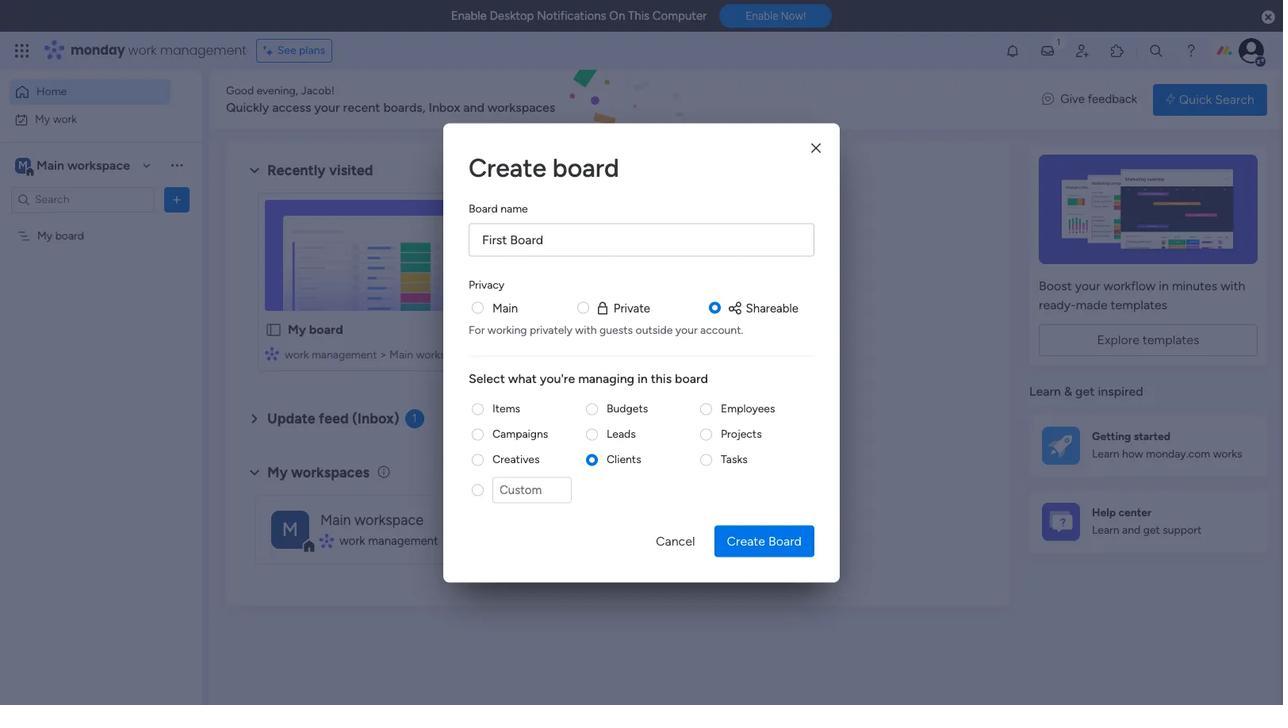 Task type: describe. For each thing, give the bounding box(es) containing it.
good
[[226, 84, 254, 98]]

select what you're managing in this board heading
[[469, 369, 815, 388]]

feed
[[319, 410, 349, 428]]

work right component icon
[[340, 534, 365, 548]]

workspace image
[[271, 511, 309, 549]]

(inbox)
[[352, 410, 400, 428]]

visited
[[329, 162, 373, 179]]

management for work management
[[368, 534, 439, 548]]

in inside boost your workflow in minutes with ready-made templates
[[1160, 279, 1170, 294]]

inbox image
[[1040, 43, 1056, 59]]

workspaces inside good evening, jacob! quickly access your recent boards, inbox and workspaces
[[488, 100, 556, 115]]

now!
[[782, 10, 807, 22]]

jacob simon image
[[1239, 38, 1265, 63]]

boost
[[1040, 279, 1073, 294]]

for working privately with guests outside your account.
[[469, 323, 744, 337]]

work right component image
[[285, 348, 309, 362]]

shareable
[[746, 301, 799, 315]]

ready-
[[1040, 298, 1077, 313]]

quick search
[[1180, 92, 1255, 107]]

explore
[[1098, 332, 1140, 348]]

getting started learn how monday.com works
[[1093, 430, 1243, 461]]

1 vertical spatial main workspace
[[321, 512, 424, 529]]

learn & get inspired
[[1030, 384, 1144, 399]]

minutes
[[1173, 279, 1218, 294]]

enable for enable now!
[[746, 10, 779, 22]]

close recently visited image
[[245, 161, 264, 180]]

templates image image
[[1044, 155, 1254, 264]]

board inside heading
[[675, 371, 709, 386]]

see plans
[[278, 44, 325, 57]]

board inside 'heading'
[[553, 152, 620, 183]]

1 horizontal spatial my board
[[288, 322, 343, 337]]

work management
[[340, 534, 439, 548]]

dapulse close image
[[1263, 10, 1276, 25]]

managing
[[579, 371, 635, 386]]

explore templates
[[1098, 332, 1200, 348]]

how
[[1123, 448, 1144, 461]]

guests
[[600, 323, 633, 337]]

main up component icon
[[321, 512, 351, 529]]

templates inside button
[[1143, 332, 1200, 348]]

getting started element
[[1030, 414, 1268, 477]]

my work button
[[10, 107, 171, 132]]

1 vertical spatial workspace
[[416, 348, 470, 362]]

quick search button
[[1154, 84, 1268, 115]]

cancel
[[656, 533, 696, 548]]

search everything image
[[1149, 43, 1165, 59]]

started
[[1135, 430, 1171, 443]]

monday work management
[[71, 41, 247, 60]]

enable now! button
[[720, 4, 833, 28]]

recently
[[267, 162, 326, 179]]

help image
[[1184, 43, 1200, 59]]

help
[[1093, 506, 1117, 520]]

open update feed (inbox) image
[[245, 409, 264, 429]]

enable for enable desktop notifications on this computer
[[451, 9, 487, 23]]

your inside good evening, jacob! quickly access your recent boards, inbox and workspaces
[[315, 100, 340, 115]]

workspace selection element
[[15, 156, 133, 177]]

1 image
[[1052, 33, 1067, 50]]

close image
[[812, 142, 821, 154]]

projects
[[721, 427, 762, 441]]

what
[[508, 371, 537, 386]]

component image
[[265, 346, 279, 361]]

center
[[1119, 506, 1152, 520]]

component image
[[321, 534, 334, 548]]

help center element
[[1030, 490, 1268, 553]]

select what you're managing in this board
[[469, 371, 709, 386]]

private button
[[595, 299, 651, 317]]

clients
[[607, 453, 642, 466]]

items
[[493, 402, 521, 415]]

board inside list box
[[55, 229, 84, 242]]

search
[[1216, 92, 1255, 107]]

my right public board image
[[288, 322, 306, 337]]

plans
[[299, 44, 325, 57]]

quickly
[[226, 100, 269, 115]]

create board
[[469, 152, 620, 183]]

invite members image
[[1075, 43, 1091, 59]]

employees
[[721, 402, 776, 415]]

account.
[[701, 323, 744, 337]]

public board image
[[265, 321, 282, 339]]

monday.com
[[1147, 448, 1211, 461]]

creatives
[[493, 453, 540, 466]]

>
[[380, 348, 387, 362]]

main workspace inside "workspace selection" element
[[37, 158, 130, 173]]

campaigns
[[493, 427, 549, 441]]

my workspaces
[[267, 464, 370, 481]]

and inside help center learn and get support
[[1123, 524, 1141, 537]]

boards,
[[384, 100, 426, 115]]

recent
[[343, 100, 380, 115]]

main inside "workspace selection" element
[[37, 158, 64, 173]]

on
[[610, 9, 626, 23]]

update feed (inbox)
[[267, 410, 400, 428]]

getting
[[1093, 430, 1132, 443]]

0 vertical spatial management
[[160, 41, 247, 60]]

Custom field
[[493, 477, 572, 503]]

and inside good evening, jacob! quickly access your recent boards, inbox and workspaces
[[464, 100, 485, 115]]

boost your workflow in minutes with ready-made templates
[[1040, 279, 1246, 313]]

board name
[[469, 202, 528, 215]]

select product image
[[14, 43, 30, 59]]

create board button
[[715, 525, 815, 557]]

my board inside list box
[[37, 229, 84, 242]]

my right close my workspaces icon
[[267, 464, 288, 481]]

management for work management > main workspace
[[312, 348, 377, 362]]

budgets
[[607, 402, 649, 415]]



Task type: locate. For each thing, give the bounding box(es) containing it.
learn inside help center learn and get support
[[1093, 524, 1120, 537]]

m for workspace icon
[[18, 158, 28, 172]]

1 horizontal spatial create
[[727, 533, 766, 548]]

enable inside enable now! button
[[746, 10, 779, 22]]

0 horizontal spatial m
[[18, 158, 28, 172]]

2 vertical spatial management
[[368, 534, 439, 548]]

m inside workspace icon
[[18, 158, 28, 172]]

for
[[469, 323, 485, 337]]

1 horizontal spatial enable
[[746, 10, 779, 22]]

in
[[1160, 279, 1170, 294], [638, 371, 648, 386]]

0 vertical spatial m
[[18, 158, 28, 172]]

main button
[[493, 299, 518, 317]]

2 vertical spatial learn
[[1093, 524, 1120, 537]]

my inside button
[[35, 112, 50, 126]]

my board
[[37, 229, 84, 242], [288, 322, 343, 337]]

and down the 'center'
[[1123, 524, 1141, 537]]

monday
[[71, 41, 125, 60]]

my board down search in workspace field at left top
[[37, 229, 84, 242]]

1 horizontal spatial main workspace
[[321, 512, 424, 529]]

1 vertical spatial m
[[282, 518, 298, 541]]

1
[[412, 412, 417, 425]]

and right inbox
[[464, 100, 485, 115]]

learn
[[1030, 384, 1062, 399], [1093, 448, 1120, 461], [1093, 524, 1120, 537]]

2 horizontal spatial your
[[1076, 279, 1101, 294]]

v2 user feedback image
[[1043, 91, 1055, 109]]

outside
[[636, 323, 673, 337]]

create for create board
[[469, 152, 547, 183]]

board
[[469, 202, 498, 215], [769, 533, 802, 548]]

Search in workspace field
[[33, 190, 133, 209]]

management right component icon
[[368, 534, 439, 548]]

workspaces up create board
[[488, 100, 556, 115]]

enable left desktop
[[451, 9, 487, 23]]

privately
[[530, 323, 573, 337]]

made
[[1077, 298, 1108, 313]]

0 horizontal spatial your
[[315, 100, 340, 115]]

1 vertical spatial your
[[1076, 279, 1101, 294]]

give feedback
[[1061, 92, 1138, 107]]

create board
[[727, 533, 802, 548]]

1 vertical spatial and
[[1123, 524, 1141, 537]]

get inside help center learn and get support
[[1144, 524, 1161, 537]]

main inside privacy 'element'
[[493, 301, 518, 315]]

name
[[501, 202, 528, 215]]

create inside 'heading'
[[469, 152, 547, 183]]

2 vertical spatial your
[[676, 323, 698, 337]]

1 vertical spatial with
[[576, 323, 597, 337]]

0 horizontal spatial with
[[576, 323, 597, 337]]

workspace
[[67, 158, 130, 173], [416, 348, 470, 362], [355, 512, 424, 529]]

get
[[1076, 384, 1095, 399], [1144, 524, 1161, 537]]

with inside privacy 'element'
[[576, 323, 597, 337]]

1 horizontal spatial with
[[1221, 279, 1246, 294]]

1 vertical spatial templates
[[1143, 332, 1200, 348]]

enable left now!
[[746, 10, 779, 22]]

workspaces
[[488, 100, 556, 115], [291, 464, 370, 481]]

0 horizontal spatial my board
[[37, 229, 84, 242]]

private
[[614, 301, 651, 315]]

cancel button
[[644, 525, 708, 557]]

learn for help
[[1093, 524, 1120, 537]]

workspace down for
[[416, 348, 470, 362]]

feedback
[[1088, 92, 1138, 107]]

see plans button
[[256, 39, 333, 63]]

desktop
[[490, 9, 534, 23]]

my board list box
[[0, 219, 202, 463]]

create for create board
[[727, 533, 766, 548]]

this
[[628, 9, 650, 23]]

0 horizontal spatial main workspace
[[37, 158, 130, 173]]

get down the 'center'
[[1144, 524, 1161, 537]]

support
[[1164, 524, 1202, 537]]

1 vertical spatial my board
[[288, 322, 343, 337]]

see
[[278, 44, 296, 57]]

1 horizontal spatial your
[[676, 323, 698, 337]]

inbox
[[429, 100, 460, 115]]

0 vertical spatial learn
[[1030, 384, 1062, 399]]

v2 bolt switch image
[[1167, 91, 1176, 108]]

1 horizontal spatial and
[[1123, 524, 1141, 537]]

1 horizontal spatial in
[[1160, 279, 1170, 294]]

1 vertical spatial board
[[769, 533, 802, 548]]

learn inside getting started learn how monday.com works
[[1093, 448, 1120, 461]]

0 vertical spatial workspaces
[[488, 100, 556, 115]]

1 horizontal spatial m
[[282, 518, 298, 541]]

your down jacob!
[[315, 100, 340, 115]]

work right monday
[[128, 41, 157, 60]]

1 vertical spatial get
[[1144, 524, 1161, 537]]

workspace image
[[15, 157, 31, 174]]

my board right public board image
[[288, 322, 343, 337]]

0 horizontal spatial board
[[469, 202, 498, 215]]

templates down workflow at the right top of the page
[[1111, 298, 1168, 313]]

you're
[[540, 371, 575, 386]]

management left > at the left
[[312, 348, 377, 362]]

my inside list box
[[37, 229, 53, 242]]

1 vertical spatial workspaces
[[291, 464, 370, 481]]

workspaces down update feed (inbox)
[[291, 464, 370, 481]]

0 horizontal spatial create
[[469, 152, 547, 183]]

close my workspaces image
[[245, 463, 264, 482]]

1 vertical spatial create
[[727, 533, 766, 548]]

0 horizontal spatial workspaces
[[291, 464, 370, 481]]

good evening, jacob! quickly access your recent boards, inbox and workspaces
[[226, 84, 556, 115]]

1 horizontal spatial get
[[1144, 524, 1161, 537]]

in left this
[[638, 371, 648, 386]]

privacy element
[[469, 299, 815, 338]]

board inside button
[[769, 533, 802, 548]]

learn down getting
[[1093, 448, 1120, 461]]

create board heading
[[469, 148, 815, 186]]

main up working
[[493, 301, 518, 315]]

my
[[35, 112, 50, 126], [37, 229, 53, 242], [288, 322, 306, 337], [267, 464, 288, 481]]

workspace up search in workspace field at left top
[[67, 158, 130, 173]]

evening,
[[257, 84, 298, 98]]

with inside boost your workflow in minutes with ready-made templates
[[1221, 279, 1246, 294]]

learn for getting
[[1093, 448, 1120, 461]]

notifications
[[537, 9, 607, 23]]

help center learn and get support
[[1093, 506, 1202, 537]]

apps image
[[1110, 43, 1126, 59]]

privacy
[[469, 278, 505, 291]]

work inside button
[[53, 112, 77, 126]]

my down home
[[35, 112, 50, 126]]

learn left &
[[1030, 384, 1062, 399]]

enable desktop notifications on this computer
[[451, 9, 707, 23]]

m for workspace image
[[282, 518, 298, 541]]

0 vertical spatial with
[[1221, 279, 1246, 294]]

main right > at the left
[[390, 348, 414, 362]]

recently visited
[[267, 162, 373, 179]]

working
[[488, 323, 527, 337]]

with right minutes
[[1221, 279, 1246, 294]]

board name heading
[[469, 200, 528, 217]]

my down search in workspace field at left top
[[37, 229, 53, 242]]

Board name field
[[469, 223, 815, 256]]

home
[[37, 85, 67, 98]]

home button
[[10, 79, 171, 105]]

create up name
[[469, 152, 547, 183]]

create right cancel
[[727, 533, 766, 548]]

0 vertical spatial my board
[[37, 229, 84, 242]]

create inside button
[[727, 533, 766, 548]]

0 vertical spatial in
[[1160, 279, 1170, 294]]

main workspace up search in workspace field at left top
[[37, 158, 130, 173]]

update
[[267, 410, 316, 428]]

tasks
[[721, 453, 748, 466]]

work down home
[[53, 112, 77, 126]]

workspace up work management at the left of the page
[[355, 512, 424, 529]]

works
[[1214, 448, 1243, 461]]

m inside workspace image
[[282, 518, 298, 541]]

board
[[553, 152, 620, 183], [55, 229, 84, 242], [309, 322, 343, 337], [675, 371, 709, 386]]

0 horizontal spatial in
[[638, 371, 648, 386]]

your right outside
[[676, 323, 698, 337]]

your
[[315, 100, 340, 115], [1076, 279, 1101, 294], [676, 323, 698, 337]]

my work
[[35, 112, 77, 126]]

1 vertical spatial in
[[638, 371, 648, 386]]

work
[[128, 41, 157, 60], [53, 112, 77, 126], [285, 348, 309, 362], [340, 534, 365, 548]]

in left minutes
[[1160, 279, 1170, 294]]

jacob!
[[301, 84, 335, 98]]

main workspace
[[37, 158, 130, 173], [321, 512, 424, 529]]

with
[[1221, 279, 1246, 294], [576, 323, 597, 337]]

select
[[469, 371, 505, 386]]

0 horizontal spatial enable
[[451, 9, 487, 23]]

management up good
[[160, 41, 247, 60]]

quick
[[1180, 92, 1213, 107]]

0 vertical spatial get
[[1076, 384, 1095, 399]]

&
[[1065, 384, 1073, 399]]

select what you're managing in this board option group
[[469, 401, 815, 513]]

0 vertical spatial workspace
[[67, 158, 130, 173]]

2 vertical spatial workspace
[[355, 512, 424, 529]]

board inside 'heading'
[[469, 202, 498, 215]]

templates right explore
[[1143, 332, 1200, 348]]

0 horizontal spatial get
[[1076, 384, 1095, 399]]

in inside heading
[[638, 371, 648, 386]]

with left guests
[[576, 323, 597, 337]]

leads
[[607, 427, 636, 441]]

main
[[37, 158, 64, 173], [493, 301, 518, 315], [390, 348, 414, 362], [321, 512, 351, 529]]

inspired
[[1099, 384, 1144, 399]]

your up made
[[1076, 279, 1101, 294]]

computer
[[653, 9, 707, 23]]

1 horizontal spatial board
[[769, 533, 802, 548]]

0 vertical spatial templates
[[1111, 298, 1168, 313]]

learn down help
[[1093, 524, 1120, 537]]

access
[[272, 100, 311, 115]]

0 vertical spatial and
[[464, 100, 485, 115]]

templates inside boost your workflow in minutes with ready-made templates
[[1111, 298, 1168, 313]]

your inside boost your workflow in minutes with ready-made templates
[[1076, 279, 1101, 294]]

enable now!
[[746, 10, 807, 22]]

0 horizontal spatial and
[[464, 100, 485, 115]]

1 vertical spatial learn
[[1093, 448, 1120, 461]]

1 horizontal spatial workspaces
[[488, 100, 556, 115]]

shareable button
[[727, 299, 799, 317]]

option
[[0, 221, 202, 225]]

this
[[651, 371, 672, 386]]

privacy heading
[[469, 276, 505, 293]]

0 vertical spatial main workspace
[[37, 158, 130, 173]]

give
[[1061, 92, 1086, 107]]

get right &
[[1076, 384, 1095, 399]]

1 vertical spatial management
[[312, 348, 377, 362]]

explore templates button
[[1040, 325, 1259, 356]]

0 vertical spatial create
[[469, 152, 547, 183]]

templates
[[1111, 298, 1168, 313], [1143, 332, 1200, 348]]

your inside privacy 'element'
[[676, 323, 698, 337]]

main workspace up work management at the left of the page
[[321, 512, 424, 529]]

notifications image
[[1005, 43, 1021, 59]]

0 vertical spatial your
[[315, 100, 340, 115]]

0 vertical spatial board
[[469, 202, 498, 215]]

work management > main workspace
[[285, 348, 470, 362]]

main right workspace icon
[[37, 158, 64, 173]]

workflow
[[1104, 279, 1156, 294]]



Task type: vqa. For each thing, say whether or not it's contained in the screenshot.
Close Update feed (Inbox) image at the bottom left of the page
no



